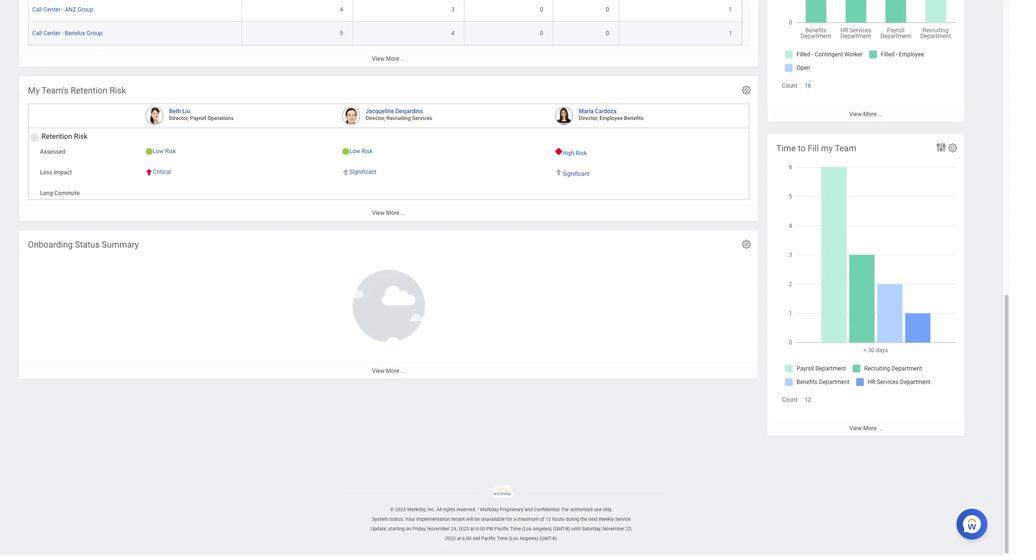 Task type: vqa. For each thing, say whether or not it's contained in the screenshot.
next
yes



Task type: locate. For each thing, give the bounding box(es) containing it.
retention right team's
[[71, 85, 107, 95]]

6:00 left pm
[[476, 526, 485, 532]]

4 up 5
[[340, 6, 343, 13]]

low risk for first low risk link
[[153, 148, 176, 155]]

call center - anz group
[[32, 6, 93, 13]]

retention up assessed
[[41, 132, 72, 141]]

the
[[580, 517, 587, 522]]

2 low risk link from the left
[[349, 146, 373, 155]]

2 vertical spatial -
[[478, 507, 479, 512]]

view inside headcount plan to pipeline element
[[372, 55, 385, 62]]

onboarding
[[28, 240, 73, 250]]

view inside headcount & open positions element
[[850, 111, 862, 118]]

12 inside button
[[805, 397, 811, 404]]

view inside onboarding status summary element
[[372, 368, 385, 375]]

director, down jacqueline
[[366, 115, 385, 122]]

1 vertical spatial group
[[87, 30, 102, 37]]

5
[[340, 30, 343, 37]]

view inside my team's retention risk element
[[372, 210, 385, 216]]

(gmt- down hours
[[553, 526, 566, 532]]

more for time to fill my team
[[863, 425, 877, 432]]

2 horizontal spatial 2023
[[458, 526, 469, 532]]

critical
[[153, 169, 171, 175]]

low risk link down jacqueline
[[349, 146, 373, 155]]

0 vertical spatial time
[[777, 143, 796, 153]]

0 vertical spatial center
[[43, 6, 60, 13]]

2 count from the top
[[782, 397, 798, 404]]

time to fill my team element
[[768, 134, 965, 436]]

25,
[[626, 526, 632, 532]]

1 vertical spatial (los
[[509, 536, 518, 541]]

0 horizontal spatial low
[[153, 148, 164, 155]]

liu
[[182, 108, 190, 115]]

jacqueline
[[366, 108, 394, 115]]

0
[[540, 6, 543, 13], [606, 6, 609, 13], [540, 30, 543, 37], [606, 30, 609, 37]]

1 low risk from the left
[[153, 148, 176, 155]]

1 horizontal spatial (los
[[522, 526, 532, 532]]

1 vertical spatial time
[[510, 526, 521, 532]]

1 count from the top
[[782, 82, 798, 89]]

reserved.
[[457, 507, 476, 512]]

0 horizontal spatial significant
[[349, 169, 377, 175]]

2 center from the top
[[43, 30, 60, 37]]

3 director, from the left
[[579, 115, 598, 122]]

0 vertical spatial 2023
[[395, 507, 406, 512]]

0 button
[[540, 6, 545, 14], [606, 6, 611, 14], [540, 29, 545, 37], [606, 29, 611, 37]]

3 button
[[451, 6, 456, 14]]

group
[[78, 6, 93, 13], [87, 30, 102, 37]]

low risk down jacqueline
[[349, 148, 373, 155]]

director, for maria
[[579, 115, 598, 122]]

weekly
[[599, 517, 614, 522]]

count left 16
[[782, 82, 798, 89]]

1 vertical spatial 12
[[546, 517, 551, 522]]

at
[[470, 526, 475, 532], [457, 536, 461, 541]]

pacific right pm
[[495, 526, 509, 532]]

2 horizontal spatial director,
[[579, 115, 598, 122]]

- inside the © 2023 workday, inc. all rights reserved. - workday proprietary and confidential. for authorized use only. system status: your implementation tenant will be unavailable for a maximum of 12 hours during the next weekly service update; starting on friday, november 24, 2023 at 6:00 pm pacific time (los angeles) (gmt-8) until saturday, november 25, 2023 at 6:00 am pacific time (los angeles) (gmt-8).
[[478, 507, 479, 512]]

... inside onboarding status summary element
[[401, 368, 405, 375]]

0 horizontal spatial at
[[457, 536, 461, 541]]

0 vertical spatial at
[[470, 526, 475, 532]]

(gmt-
[[553, 526, 566, 532], [540, 536, 553, 541]]

director, down beth liu
[[169, 115, 189, 122]]

1 vertical spatial 4
[[451, 30, 455, 37]]

... for onboarding status summary
[[401, 368, 405, 375]]

footer
[[0, 484, 1003, 544]]

1 director, from the left
[[169, 115, 189, 122]]

at down 24,
[[457, 536, 461, 541]]

0 vertical spatial call
[[32, 6, 42, 13]]

call for call center - anz group
[[32, 6, 42, 13]]

view more ... inside my team's retention risk element
[[372, 210, 405, 216]]

long commute
[[40, 190, 80, 197]]

count
[[782, 82, 798, 89], [782, 397, 798, 404]]

0 horizontal spatial low risk
[[153, 148, 176, 155]]

2 1 button from the top
[[729, 29, 734, 37]]

more inside time to fill my team element
[[863, 425, 877, 432]]

0 horizontal spatial (gmt-
[[540, 536, 553, 541]]

fill
[[808, 143, 819, 153]]

0 horizontal spatial 4 button
[[340, 6, 345, 14]]

view more ... inside headcount plan to pipeline element
[[372, 55, 405, 62]]

pacific
[[495, 526, 509, 532], [481, 536, 496, 541]]

1 vertical spatial center
[[43, 30, 60, 37]]

4
[[340, 6, 343, 13], [451, 30, 455, 37]]

only.
[[603, 507, 613, 512]]

my
[[821, 143, 833, 153]]

director,
[[169, 115, 189, 122], [366, 115, 385, 122], [579, 115, 598, 122]]

0 horizontal spatial november
[[427, 526, 450, 532]]

1 horizontal spatial low
[[349, 148, 360, 155]]

1 vertical spatial angeles)
[[520, 536, 539, 541]]

2 row from the top
[[28, 22, 742, 45]]

1 vertical spatial count
[[782, 397, 798, 404]]

maria
[[579, 108, 594, 115]]

saturday,
[[582, 526, 601, 532]]

1 1 button from the top
[[729, 6, 734, 14]]

2 low from the left
[[349, 148, 360, 155]]

©
[[390, 507, 394, 512]]

your
[[405, 517, 415, 522]]

count inside time to fill my team element
[[782, 397, 798, 404]]

maria cardoza
[[579, 108, 617, 115]]

group right benelux
[[87, 30, 102, 37]]

call left anz
[[32, 6, 42, 13]]

to
[[798, 143, 806, 153]]

critical link
[[153, 167, 171, 175]]

more inside headcount plan to pipeline element
[[386, 55, 399, 62]]

time down for at right
[[497, 536, 508, 541]]

0 vertical spatial count
[[782, 82, 798, 89]]

headcount & open positions element
[[768, 0, 965, 122]]

... inside time to fill my team element
[[878, 425, 883, 432]]

0 horizontal spatial (los
[[509, 536, 518, 541]]

1 vertical spatial at
[[457, 536, 461, 541]]

view
[[372, 55, 385, 62], [850, 111, 862, 118], [372, 210, 385, 216], [372, 368, 385, 375], [850, 425, 862, 432]]

2023 right 24,
[[458, 526, 469, 532]]

2023 right ©
[[395, 507, 406, 512]]

1 1 from the top
[[729, 6, 732, 13]]

(los down maximum
[[522, 526, 532, 532]]

row
[[28, 0, 742, 22], [28, 22, 742, 45]]

time
[[777, 143, 796, 153], [510, 526, 521, 532], [497, 536, 508, 541]]

view more ... link for my team's retention risk
[[19, 205, 758, 221]]

on
[[406, 526, 411, 532]]

- for anz
[[62, 6, 63, 13]]

2 director, from the left
[[366, 115, 385, 122]]

0 vertical spatial -
[[62, 6, 63, 13]]

angeles) down of
[[533, 526, 552, 532]]

director, recruiting services
[[366, 115, 432, 122]]

status
[[75, 240, 100, 250]]

1 horizontal spatial low risk link
[[349, 146, 373, 155]]

november down the weekly
[[603, 526, 625, 532]]

2 call from the top
[[32, 30, 42, 37]]

6:00
[[476, 526, 485, 532], [462, 536, 472, 541]]

1 button for 3
[[729, 6, 734, 14]]

november down the implementation
[[427, 526, 450, 532]]

group for call center - benelux group
[[87, 30, 102, 37]]

12
[[805, 397, 811, 404], [546, 517, 551, 522]]

- up be at the left bottom of page
[[478, 507, 479, 512]]

16 button
[[805, 82, 813, 90]]

(gmt- down of
[[540, 536, 553, 541]]

center left benelux
[[43, 30, 60, 37]]

0 horizontal spatial 4
[[340, 6, 343, 13]]

my team's retention risk
[[28, 85, 126, 95]]

significant for right significant link
[[563, 171, 590, 177]]

pacific down pm
[[481, 536, 496, 541]]

a
[[514, 517, 516, 522]]

2023 down 24,
[[445, 536, 456, 541]]

1 horizontal spatial significant
[[563, 171, 590, 177]]

will
[[466, 517, 473, 522]]

0 horizontal spatial low risk link
[[153, 146, 176, 155]]

count left 12 button
[[782, 397, 798, 404]]

maria cardoza link
[[579, 106, 617, 115]]

0 horizontal spatial 6:00
[[462, 536, 472, 541]]

0 vertical spatial (los
[[522, 526, 532, 532]]

1 horizontal spatial 4 button
[[451, 29, 456, 37]]

significant
[[349, 169, 377, 175], [563, 171, 590, 177]]

16
[[805, 82, 811, 89]]

view more ... link
[[19, 51, 758, 67], [768, 106, 965, 122], [19, 205, 758, 221], [19, 363, 758, 379], [768, 420, 965, 436]]

view more ... inside time to fill my team element
[[850, 425, 883, 432]]

... for time to fill my team
[[878, 425, 883, 432]]

- left anz
[[62, 6, 63, 13]]

tenant
[[451, 517, 465, 522]]

angeles) down maximum
[[520, 536, 539, 541]]

0 vertical spatial angeles)
[[533, 526, 552, 532]]

2023
[[395, 507, 406, 512], [458, 526, 469, 532], [445, 536, 456, 541]]

low risk for 1st low risk link from the right
[[349, 148, 373, 155]]

1 vertical spatial 6:00
[[462, 536, 472, 541]]

view more ... inside headcount & open positions element
[[850, 111, 883, 118]]

0 horizontal spatial director,
[[169, 115, 189, 122]]

1 horizontal spatial november
[[603, 526, 625, 532]]

1 horizontal spatial low risk
[[349, 148, 373, 155]]

view inside time to fill my team element
[[850, 425, 862, 432]]

1 row from the top
[[28, 0, 742, 22]]

1 horizontal spatial 2023
[[445, 536, 456, 541]]

1 horizontal spatial 6:00
[[476, 526, 485, 532]]

0 vertical spatial 1
[[729, 6, 732, 13]]

0 horizontal spatial 12
[[546, 517, 551, 522]]

more inside onboarding status summary element
[[386, 368, 399, 375]]

4 button up 5
[[340, 6, 345, 14]]

my team's retention risk element
[[19, 76, 758, 221]]

4 for the bottommost 4 button
[[451, 30, 455, 37]]

... inside my team's retention risk element
[[401, 210, 405, 216]]

angeles)
[[533, 526, 552, 532], [520, 536, 539, 541]]

footer containing © 2023 workday, inc. all rights reserved. - workday proprietary and confidential. for authorized use only. system status: your implementation tenant will be unavailable for a maximum of 12 hours during the next weekly service update; starting on friday, november 24, 2023 at 6:00 pm pacific time (los angeles) (gmt-8) until saturday, november 25, 2023 at 6:00 am pacific time (los angeles) (gmt-8).
[[0, 484, 1003, 544]]

view more ... inside onboarding status summary element
[[372, 368, 405, 375]]

1 vertical spatial call
[[32, 30, 42, 37]]

0 vertical spatial 12
[[805, 397, 811, 404]]

1 horizontal spatial at
[[470, 526, 475, 532]]

1 vertical spatial 1
[[729, 30, 732, 37]]

(los down a
[[509, 536, 518, 541]]

1 vertical spatial -
[[62, 30, 63, 37]]

6:00 left 'am'
[[462, 536, 472, 541]]

0 vertical spatial (gmt-
[[553, 526, 566, 532]]

time down a
[[510, 526, 521, 532]]

4 for the topmost 4 button
[[340, 6, 343, 13]]

call down call center - anz group
[[32, 30, 42, 37]]

1 horizontal spatial time
[[510, 526, 521, 532]]

0 horizontal spatial 2023
[[395, 507, 406, 512]]

2 1 from the top
[[729, 30, 732, 37]]

0 vertical spatial 1 button
[[729, 6, 734, 14]]

view for my team's retention risk
[[372, 210, 385, 216]]

view more ...
[[372, 55, 405, 62], [850, 111, 883, 118], [372, 210, 405, 216], [372, 368, 405, 375], [850, 425, 883, 432]]

- left benelux
[[62, 30, 63, 37]]

1 horizontal spatial 4
[[451, 30, 455, 37]]

low risk
[[153, 148, 176, 155], [349, 148, 373, 155]]

1 horizontal spatial 12
[[805, 397, 811, 404]]

more inside my team's retention risk element
[[386, 210, 399, 216]]

1 call from the top
[[32, 6, 42, 13]]

4 down 3 button
[[451, 30, 455, 37]]

5 button
[[340, 29, 345, 37]]

low risk link up critical link
[[153, 146, 176, 155]]

call center - benelux group link
[[32, 28, 102, 37]]

4 button down 3 button
[[451, 29, 456, 37]]

2 vertical spatial time
[[497, 536, 508, 541]]

0 vertical spatial group
[[78, 6, 93, 13]]

configure and view chart data image
[[936, 142, 947, 153]]

2 november from the left
[[603, 526, 625, 532]]

time to fill my team
[[777, 143, 857, 153]]

1 november from the left
[[427, 526, 450, 532]]

commute
[[54, 190, 80, 197]]

at down 'will'
[[470, 526, 475, 532]]

center left anz
[[43, 6, 60, 13]]

view for time to fill my team
[[850, 425, 862, 432]]

1 for 4
[[729, 30, 732, 37]]

1 vertical spatial 1 button
[[729, 29, 734, 37]]

significant for left significant link
[[349, 169, 377, 175]]

for
[[562, 507, 569, 512]]

count for 16
[[782, 82, 798, 89]]

(los
[[522, 526, 532, 532], [509, 536, 518, 541]]

director, down maria
[[579, 115, 598, 122]]

1 center from the top
[[43, 6, 60, 13]]

1 horizontal spatial director,
[[366, 115, 385, 122]]

2 low risk from the left
[[349, 148, 373, 155]]

unavailable
[[481, 517, 505, 522]]

jacqueline desjardins
[[366, 108, 423, 115]]

view more ... link for onboarding status summary
[[19, 363, 758, 379]]

1
[[729, 6, 732, 13], [729, 30, 732, 37]]

low risk up critical link
[[153, 148, 176, 155]]

1 button
[[729, 6, 734, 14], [729, 29, 734, 37]]

significant link
[[349, 167, 377, 175], [563, 169, 590, 177]]

0 vertical spatial 4
[[340, 6, 343, 13]]

time left the to on the top
[[777, 143, 796, 153]]

-
[[62, 6, 63, 13], [62, 30, 63, 37], [478, 507, 479, 512]]

group for call center - anz group
[[78, 6, 93, 13]]

group right anz
[[78, 6, 93, 13]]



Task type: describe. For each thing, give the bounding box(es) containing it.
configure time to fill my team image
[[948, 143, 958, 153]]

of
[[540, 517, 545, 522]]

assessed
[[40, 149, 65, 155]]

cardoza
[[595, 108, 617, 115]]

high risk
[[563, 150, 587, 157]]

benelux
[[65, 30, 85, 37]]

loss
[[40, 169, 52, 176]]

row containing call center - anz group
[[28, 0, 742, 22]]

collapse image
[[30, 132, 36, 144]]

high risk link
[[563, 148, 587, 157]]

view more ... for onboarding status summary
[[372, 368, 405, 375]]

during
[[566, 517, 579, 522]]

8).
[[553, 536, 558, 541]]

summary
[[102, 240, 139, 250]]

beth
[[169, 108, 181, 115]]

onboarding status summary element
[[19, 230, 758, 379]]

services
[[412, 115, 432, 122]]

0 horizontal spatial significant link
[[349, 167, 377, 175]]

call center - anz group link
[[32, 4, 93, 13]]

jacqueline desjardins link
[[366, 106, 423, 115]]

center for anz
[[43, 6, 60, 13]]

more for onboarding status summary
[[386, 368, 399, 375]]

1 vertical spatial retention
[[41, 132, 72, 141]]

operations
[[208, 115, 234, 122]]

friday,
[[413, 526, 426, 532]]

more inside headcount & open positions element
[[863, 111, 877, 118]]

- for benelux
[[62, 30, 63, 37]]

director, for beth
[[169, 115, 189, 122]]

© 2023 workday, inc. all rights reserved. - workday proprietary and confidential. for authorized use only. system status: your implementation tenant will be unavailable for a maximum of 12 hours during the next weekly service update; starting on friday, november 24, 2023 at 6:00 pm pacific time (los angeles) (gmt-8) until saturday, november 25, 2023 at 6:00 am pacific time (los angeles) (gmt-8).
[[371, 507, 632, 541]]

3
[[451, 6, 455, 13]]

risk for high risk link
[[576, 150, 587, 157]]

hours
[[552, 517, 565, 522]]

team's
[[42, 85, 69, 95]]

and
[[525, 507, 533, 512]]

view for onboarding status summary
[[372, 368, 385, 375]]

view more ... link for time to fill my team
[[768, 420, 965, 436]]

headcount plan to pipeline element
[[19, 0, 758, 67]]

director, for jacqueline
[[366, 115, 385, 122]]

all
[[437, 507, 442, 512]]

1 low from the left
[[153, 148, 164, 155]]

team
[[835, 143, 857, 153]]

1 vertical spatial (gmt-
[[540, 536, 553, 541]]

24,
[[451, 526, 457, 532]]

maximum
[[517, 517, 539, 522]]

rights
[[443, 507, 456, 512]]

8)
[[566, 526, 570, 532]]

view more ... for time to fill my team
[[850, 425, 883, 432]]

more for my team's retention risk
[[386, 210, 399, 216]]

2 horizontal spatial time
[[777, 143, 796, 153]]

risk for 1st low risk link from the right
[[362, 148, 373, 155]]

count for 12
[[782, 397, 798, 404]]

implementation
[[416, 517, 450, 522]]

0 horizontal spatial time
[[497, 536, 508, 541]]

anz
[[65, 6, 76, 13]]

director, payroll operations
[[169, 115, 234, 122]]

until
[[571, 526, 581, 532]]

employee
[[600, 115, 623, 122]]

system
[[372, 517, 388, 522]]

configure onboarding status summary image
[[741, 239, 752, 250]]

next
[[588, 517, 598, 522]]

pm
[[486, 526, 493, 532]]

service
[[615, 517, 631, 522]]

0 vertical spatial 6:00
[[476, 526, 485, 532]]

1 button for 4
[[729, 29, 734, 37]]

1 horizontal spatial significant link
[[563, 169, 590, 177]]

1 for 3
[[729, 6, 732, 13]]

12 inside the © 2023 workday, inc. all rights reserved. - workday proprietary and confidential. for authorized use only. system status: your implementation tenant will be unavailable for a maximum of 12 hours during the next weekly service update; starting on friday, november 24, 2023 at 6:00 pm pacific time (los angeles) (gmt-8) until saturday, november 25, 2023 at 6:00 am pacific time (los angeles) (gmt-8).
[[546, 517, 551, 522]]

impact
[[54, 169, 72, 176]]

inc.
[[428, 507, 435, 512]]

long
[[40, 190, 53, 197]]

confidential.
[[534, 507, 561, 512]]

1 low risk link from the left
[[153, 146, 176, 155]]

starting
[[388, 526, 405, 532]]

update;
[[371, 526, 387, 532]]

recruiting
[[387, 115, 411, 122]]

... inside headcount & open positions element
[[878, 111, 883, 118]]

0 vertical spatial pacific
[[495, 526, 509, 532]]

director, employee benefits
[[579, 115, 644, 122]]

... for my team's retention risk
[[401, 210, 405, 216]]

call for call center - benelux group
[[32, 30, 42, 37]]

am
[[473, 536, 480, 541]]

1 vertical spatial 2023
[[458, 526, 469, 532]]

workday,
[[407, 507, 426, 512]]

desjardins
[[395, 108, 423, 115]]

... inside headcount plan to pipeline element
[[401, 55, 405, 62]]

configure my team's retention risk image
[[741, 85, 752, 95]]

use
[[594, 507, 602, 512]]

status:
[[389, 517, 404, 522]]

call center - benelux group
[[32, 30, 102, 37]]

center for benelux
[[43, 30, 60, 37]]

1 vertical spatial pacific
[[481, 536, 496, 541]]

onboarding status summary
[[28, 240, 139, 250]]

1 horizontal spatial (gmt-
[[553, 526, 566, 532]]

1 vertical spatial 4 button
[[451, 29, 456, 37]]

workday
[[480, 507, 499, 512]]

risk for first low risk link
[[165, 148, 176, 155]]

0 vertical spatial 4 button
[[340, 6, 345, 14]]

payroll
[[190, 115, 206, 122]]

proprietary
[[500, 507, 523, 512]]

authorized
[[570, 507, 593, 512]]

for
[[506, 517, 512, 522]]

12 button
[[805, 396, 813, 404]]

be
[[475, 517, 480, 522]]

view more ... for my team's retention risk
[[372, 210, 405, 216]]

benefits
[[624, 115, 644, 122]]

loss impact
[[40, 169, 72, 176]]

high
[[563, 150, 575, 157]]

beth liu link
[[169, 106, 190, 115]]

2 vertical spatial 2023
[[445, 536, 456, 541]]

retention risk
[[41, 132, 88, 141]]

row containing call center - benelux group
[[28, 22, 742, 45]]

beth liu
[[169, 108, 190, 115]]

0 vertical spatial retention
[[71, 85, 107, 95]]

my
[[28, 85, 40, 95]]



